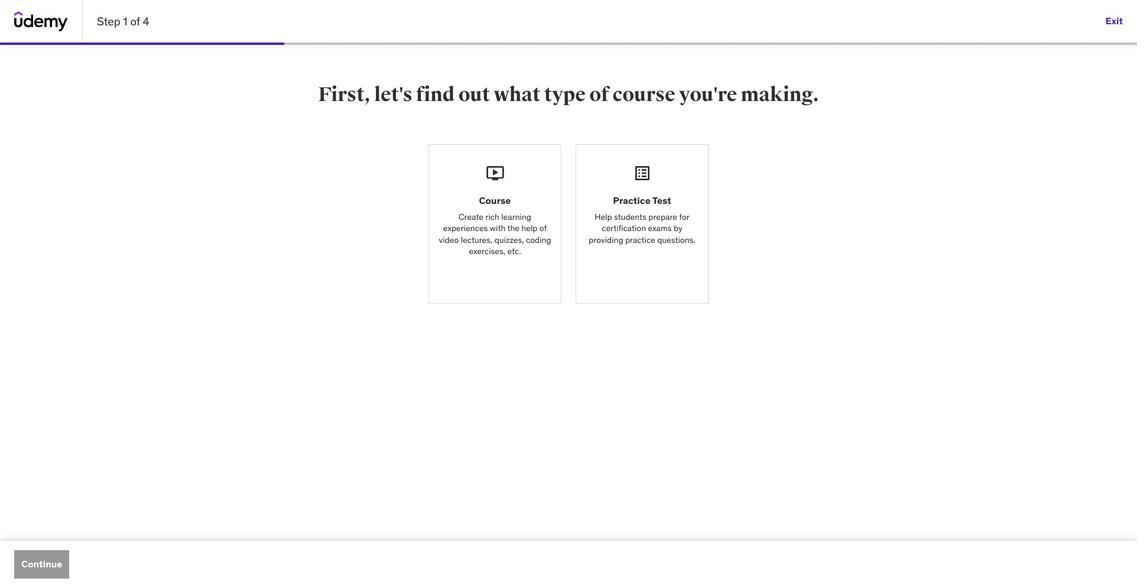 Task type: vqa. For each thing, say whether or not it's contained in the screenshot.
THE CONTENT inside ⇢ "I am learning LOTS! And I really like having the worksheets!" - A. Deichsel ⇢ "The basics explained very clearly - loads of really useful tips!" - J. Pook ⇢ "Jason is really quick and great with questions, always a great resource for an online class!" M. Smith ---------------------------------------------------------------------------- Students who register for this course will receive ongoing exclusive content and discounts to all future classes in the series.
no



Task type: describe. For each thing, give the bounding box(es) containing it.
coding
[[526, 235, 551, 245]]

certification
[[602, 223, 646, 234]]

the
[[507, 223, 520, 234]]

by
[[674, 223, 683, 234]]

find
[[416, 82, 455, 107]]

0 horizontal spatial of
[[130, 14, 140, 28]]

test
[[653, 195, 671, 207]]

step 1 of 4
[[97, 14, 149, 28]]

2 horizontal spatial of
[[590, 82, 609, 107]]

practice test help students prepare for certification exams by providing practice questions.
[[589, 195, 696, 245]]

you're
[[679, 82, 737, 107]]

first, let's find out what type of course you're making.
[[318, 82, 819, 107]]

continue button
[[14, 550, 69, 579]]

course
[[479, 195, 511, 207]]

lectures,
[[461, 235, 493, 245]]

create
[[459, 211, 484, 222]]

prepare
[[649, 211, 677, 222]]

providing
[[589, 235, 623, 245]]

for
[[679, 211, 690, 222]]

course create rich learning experiences with the help of video lectures, quizzes, coding exercises, etc.
[[439, 195, 551, 257]]

first,
[[318, 82, 371, 107]]

step 1 of 4 element
[[0, 43, 284, 45]]

etc.
[[508, 246, 521, 257]]

students
[[614, 211, 647, 222]]

help
[[522, 223, 538, 234]]

video
[[439, 235, 459, 245]]

continue
[[21, 558, 62, 570]]

experiences
[[443, 223, 488, 234]]

type
[[544, 82, 586, 107]]



Task type: locate. For each thing, give the bounding box(es) containing it.
0 vertical spatial of
[[130, 14, 140, 28]]

4
[[143, 14, 149, 28]]

let's
[[374, 82, 413, 107]]

exit
[[1106, 15, 1123, 27]]

making.
[[741, 82, 819, 107]]

1 horizontal spatial of
[[540, 223, 547, 234]]

exercises,
[[469, 246, 506, 257]]

exams
[[648, 223, 672, 234]]

of
[[130, 14, 140, 28], [590, 82, 609, 107], [540, 223, 547, 234]]

udemy image
[[14, 11, 68, 31]]

exit button
[[1106, 7, 1123, 35]]

of inside course create rich learning experiences with the help of video lectures, quizzes, coding exercises, etc.
[[540, 223, 547, 234]]

practice
[[613, 195, 651, 207]]

of right type
[[590, 82, 609, 107]]

2 vertical spatial of
[[540, 223, 547, 234]]

what
[[494, 82, 541, 107]]

learning
[[501, 211, 531, 222]]

1
[[123, 14, 128, 28]]

questions.
[[657, 235, 696, 245]]

course
[[613, 82, 676, 107]]

of up coding
[[540, 223, 547, 234]]

practice
[[625, 235, 655, 245]]

rich
[[486, 211, 499, 222]]

1 vertical spatial of
[[590, 82, 609, 107]]

of right 1 on the top of page
[[130, 14, 140, 28]]

with
[[490, 223, 506, 234]]

step
[[97, 14, 120, 28]]

out
[[459, 82, 490, 107]]

help
[[595, 211, 612, 222]]

quizzes,
[[495, 235, 524, 245]]



